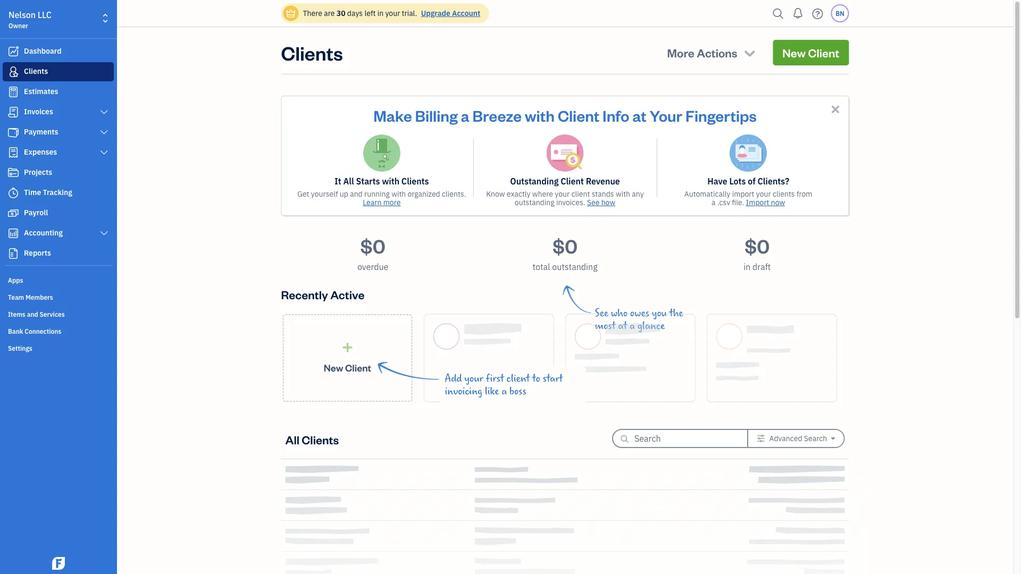 Task type: describe. For each thing, give the bounding box(es) containing it.
$0 overdue
[[358, 233, 389, 273]]

boss
[[510, 386, 527, 398]]

clients link
[[3, 62, 114, 81]]

a inside the have lots of clients? automatically import your clients from a .csv file. import now
[[712, 198, 716, 208]]

revenue
[[586, 176, 620, 187]]

caretdown image
[[832, 435, 836, 443]]

expenses link
[[3, 143, 114, 162]]

client down go to help image
[[809, 45, 840, 60]]

payments
[[24, 127, 58, 137]]

automatically
[[685, 189, 731, 199]]

clients inside main element
[[24, 66, 48, 76]]

services
[[40, 310, 65, 319]]

nelson
[[9, 9, 36, 20]]

starts
[[356, 176, 380, 187]]

0 vertical spatial new
[[783, 45, 806, 60]]

get
[[298, 189, 309, 199]]

make billing a breeze with client info at your fingertips
[[374, 105, 757, 125]]

advanced
[[770, 434, 803, 444]]

fingertips
[[686, 105, 757, 125]]

reports link
[[3, 244, 114, 263]]

Search text field
[[635, 431, 731, 448]]

client up "know exactly where your client stands with any outstanding invoices."
[[561, 176, 584, 187]]

bank
[[8, 327, 23, 336]]

report image
[[7, 249, 20, 259]]

estimates link
[[3, 82, 114, 102]]

and inside items and services link
[[27, 310, 38, 319]]

most
[[595, 320, 616, 332]]

a inside add your first client to start invoicing like a boss
[[502, 386, 507, 398]]

stands
[[592, 189, 614, 199]]

projects
[[24, 167, 52, 177]]

yourself
[[311, 189, 338, 199]]

see how
[[587, 198, 616, 208]]

client inside "know exactly where your client stands with any outstanding invoices."
[[572, 189, 590, 199]]

advanced search button
[[749, 431, 844, 448]]

search
[[805, 434, 828, 444]]

running
[[365, 189, 390, 199]]

accounting
[[24, 228, 63, 238]]

a inside 'see who owes you the most at a glance'
[[630, 320, 635, 332]]

trial.
[[402, 8, 417, 18]]

more actions
[[668, 45, 738, 60]]

your inside the have lots of clients? automatically import your clients from a .csv file. import now
[[757, 189, 771, 199]]

upgrade account link
[[419, 8, 481, 18]]

have lots of clients? automatically import your clients from a .csv file. import now
[[685, 176, 813, 208]]

payments link
[[3, 123, 114, 142]]

with right running
[[392, 189, 406, 199]]

0 vertical spatial at
[[633, 105, 647, 125]]

your inside "know exactly where your client stands with any outstanding invoices."
[[555, 189, 570, 199]]

chevron large down image
[[99, 108, 109, 117]]

notifications image
[[790, 3, 807, 24]]

llc
[[38, 9, 52, 20]]

bank connections link
[[3, 323, 114, 339]]

billing
[[415, 105, 458, 125]]

0 vertical spatial new client link
[[773, 40, 850, 65]]

outstanding inside $0 total outstanding
[[553, 262, 598, 273]]

you
[[652, 308, 667, 319]]

any
[[632, 189, 644, 199]]

chevrondown image
[[743, 45, 758, 60]]

at inside 'see who owes you the most at a glance'
[[618, 320, 628, 332]]

outstanding client revenue
[[510, 176, 620, 187]]

there
[[303, 8, 322, 18]]

more
[[668, 45, 695, 60]]

actions
[[697, 45, 738, 60]]

from
[[797, 189, 813, 199]]

and inside the "it all starts with clients get yourself up and running with organized clients. learn more"
[[350, 189, 363, 199]]

invoices.
[[557, 198, 586, 208]]

know exactly where your client stands with any outstanding invoices.
[[487, 189, 644, 208]]

estimate image
[[7, 87, 20, 97]]

items and services
[[8, 310, 65, 319]]

import
[[733, 189, 755, 199]]

know
[[487, 189, 505, 199]]

$0 total outstanding
[[533, 233, 598, 273]]

active
[[331, 287, 365, 302]]

time tracking link
[[3, 184, 114, 203]]

owner
[[9, 21, 28, 30]]

see who owes you the most at a glance
[[595, 308, 684, 332]]

recently
[[281, 287, 328, 302]]

$0 for $0 in draft
[[745, 233, 770, 258]]

days
[[347, 8, 363, 18]]

to
[[533, 373, 541, 385]]

30
[[337, 8, 346, 18]]

with inside "know exactly where your client stands with any outstanding invoices."
[[616, 189, 631, 199]]

the
[[670, 308, 684, 319]]

have lots of clients? image
[[730, 135, 767, 172]]

1 vertical spatial new
[[324, 362, 343, 374]]

settings image
[[757, 435, 766, 443]]

1 vertical spatial new client
[[324, 362, 372, 374]]

members
[[26, 293, 53, 302]]

expenses
[[24, 147, 57, 157]]

dashboard link
[[3, 42, 114, 61]]

it all starts with clients image
[[363, 135, 401, 172]]

who
[[611, 308, 628, 319]]



Task type: vqa. For each thing, say whether or not it's contained in the screenshot.
Import Vendors BUTTON
no



Task type: locate. For each thing, give the bounding box(es) containing it.
0 horizontal spatial $0
[[361, 233, 386, 258]]

with
[[525, 105, 555, 125], [382, 176, 400, 187], [392, 189, 406, 199], [616, 189, 631, 199]]

3 $0 from the left
[[745, 233, 770, 258]]

bank connections
[[8, 327, 61, 336]]

bn button
[[832, 4, 850, 22]]

chevron large down image for accounting
[[99, 229, 109, 238]]

clients
[[773, 189, 795, 199]]

1 horizontal spatial new client link
[[773, 40, 850, 65]]

projects link
[[3, 163, 114, 183]]

0 horizontal spatial new
[[324, 362, 343, 374]]

connections
[[25, 327, 61, 336]]

$0 for $0 overdue
[[361, 233, 386, 258]]

dashboard image
[[7, 46, 20, 57]]

expense image
[[7, 147, 20, 158]]

at
[[633, 105, 647, 125], [618, 320, 628, 332]]

0 vertical spatial see
[[587, 198, 600, 208]]

1 vertical spatial in
[[744, 262, 751, 273]]

glance
[[638, 320, 665, 332]]

with up running
[[382, 176, 400, 187]]

client
[[809, 45, 840, 60], [558, 105, 600, 125], [561, 176, 584, 187], [345, 362, 372, 374]]

apps link
[[3, 272, 114, 288]]

1 horizontal spatial in
[[744, 262, 751, 273]]

a
[[461, 105, 470, 125], [712, 198, 716, 208], [630, 320, 635, 332], [502, 386, 507, 398]]

0 horizontal spatial and
[[27, 310, 38, 319]]

in
[[378, 8, 384, 18], [744, 262, 751, 273]]

all inside the "it all starts with clients get yourself up and running with organized clients. learn more"
[[344, 176, 354, 187]]

draft
[[753, 262, 771, 273]]

items and services link
[[3, 306, 114, 322]]

your up invoicing
[[465, 373, 484, 385]]

your down outstanding client revenue
[[555, 189, 570, 199]]

all
[[344, 176, 354, 187], [286, 432, 300, 448]]

client inside add your first client to start invoicing like a boss
[[507, 373, 530, 385]]

client down outstanding client revenue
[[572, 189, 590, 199]]

start
[[543, 373, 563, 385]]

$0 up the overdue
[[361, 233, 386, 258]]

owes
[[631, 308, 650, 319]]

1 vertical spatial and
[[27, 310, 38, 319]]

invoicing
[[445, 386, 483, 398]]

close image
[[830, 103, 842, 115]]

$0 for $0 total outstanding
[[553, 233, 578, 258]]

with left any
[[616, 189, 631, 199]]

see for see who owes you the most at a glance
[[595, 308, 609, 319]]

like
[[485, 386, 500, 398]]

client image
[[7, 67, 20, 77]]

nelson llc owner
[[9, 9, 52, 30]]

now
[[772, 198, 786, 208]]

1 horizontal spatial client
[[572, 189, 590, 199]]

0 horizontal spatial new client
[[324, 362, 372, 374]]

your down the clients?
[[757, 189, 771, 199]]

client up boss on the bottom of page
[[507, 373, 530, 385]]

outstanding down outstanding
[[515, 198, 555, 208]]

clients.
[[442, 189, 466, 199]]

1 horizontal spatial all
[[344, 176, 354, 187]]

team members
[[8, 293, 53, 302]]

main element
[[0, 0, 144, 575]]

1 vertical spatial client
[[507, 373, 530, 385]]

new down plus image
[[324, 362, 343, 374]]

estimates
[[24, 86, 58, 96]]

1 vertical spatial at
[[618, 320, 628, 332]]

chevron large down image inside payments link
[[99, 128, 109, 137]]

at down who
[[618, 320, 628, 332]]

client down plus image
[[345, 362, 372, 374]]

in right left at the left top
[[378, 8, 384, 18]]

left
[[365, 8, 376, 18]]

it all starts with clients get yourself up and running with organized clients. learn more
[[298, 176, 466, 208]]

2 chevron large down image from the top
[[99, 148, 109, 157]]

your inside add your first client to start invoicing like a boss
[[465, 373, 484, 385]]

payment image
[[7, 127, 20, 138]]

0 horizontal spatial new client link
[[283, 315, 413, 402]]

where
[[533, 189, 553, 199]]

and right items at the bottom
[[27, 310, 38, 319]]

invoices link
[[3, 103, 114, 122]]

$0 inside $0 total outstanding
[[553, 233, 578, 258]]

payroll link
[[3, 204, 114, 223]]

a right billing
[[461, 105, 470, 125]]

invoices
[[24, 107, 53, 117]]

0 horizontal spatial in
[[378, 8, 384, 18]]

advanced search
[[770, 434, 828, 444]]

of
[[748, 176, 756, 187]]

new down notifications image
[[783, 45, 806, 60]]

0 horizontal spatial all
[[286, 432, 300, 448]]

reports
[[24, 248, 51, 258]]

new client link
[[773, 40, 850, 65], [283, 315, 413, 402]]

plus image
[[342, 342, 354, 353]]

settings
[[8, 344, 32, 353]]

more
[[384, 198, 401, 208]]

0 vertical spatial in
[[378, 8, 384, 18]]

new
[[783, 45, 806, 60], [324, 362, 343, 374]]

apps
[[8, 276, 23, 285]]

1 horizontal spatial at
[[633, 105, 647, 125]]

1 horizontal spatial new
[[783, 45, 806, 60]]

breeze
[[473, 105, 522, 125]]

chevron large down image
[[99, 128, 109, 137], [99, 148, 109, 157], [99, 229, 109, 238]]

import
[[746, 198, 770, 208]]

see inside 'see who owes you the most at a glance'
[[595, 308, 609, 319]]

payroll
[[24, 208, 48, 218]]

project image
[[7, 168, 20, 178]]

chevron large down image for expenses
[[99, 148, 109, 157]]

time
[[24, 188, 41, 197]]

2 vertical spatial chevron large down image
[[99, 229, 109, 238]]

add your first client to start invoicing like a boss
[[445, 373, 563, 398]]

see for see how
[[587, 198, 600, 208]]

outstanding inside "know exactly where your client stands with any outstanding invoices."
[[515, 198, 555, 208]]

1 horizontal spatial and
[[350, 189, 363, 199]]

invoice image
[[7, 107, 20, 118]]

1 vertical spatial outstanding
[[553, 262, 598, 273]]

and right up
[[350, 189, 363, 199]]

1 horizontal spatial new client
[[783, 45, 840, 60]]

at right info
[[633, 105, 647, 125]]

see up most
[[595, 308, 609, 319]]

outstanding
[[515, 198, 555, 208], [553, 262, 598, 273]]

0 vertical spatial outstanding
[[515, 198, 555, 208]]

crown image
[[286, 8, 297, 19]]

and
[[350, 189, 363, 199], [27, 310, 38, 319]]

in inside $0 in draft
[[744, 262, 751, 273]]

accounting link
[[3, 224, 114, 243]]

0 horizontal spatial at
[[618, 320, 628, 332]]

chevron large down image for payments
[[99, 128, 109, 137]]

how
[[602, 198, 616, 208]]

info
[[603, 105, 630, 125]]

1 horizontal spatial $0
[[553, 233, 578, 258]]

client left info
[[558, 105, 600, 125]]

2 horizontal spatial $0
[[745, 233, 770, 258]]

tracking
[[43, 188, 72, 197]]

clients?
[[758, 176, 790, 187]]

1 chevron large down image from the top
[[99, 128, 109, 137]]

1 $0 from the left
[[361, 233, 386, 258]]

clients inside the "it all starts with clients get yourself up and running with organized clients. learn more"
[[402, 176, 429, 187]]

0 vertical spatial new client
[[783, 45, 840, 60]]

bn
[[836, 9, 845, 18]]

in left draft
[[744, 262, 751, 273]]

a right like
[[502, 386, 507, 398]]

1 vertical spatial see
[[595, 308, 609, 319]]

timer image
[[7, 188, 20, 199]]

go to help image
[[810, 6, 827, 22]]

outstanding client revenue image
[[547, 135, 584, 172]]

a left .csv
[[712, 198, 716, 208]]

new client down go to help image
[[783, 45, 840, 60]]

there are 30 days left in your trial. upgrade account
[[303, 8, 481, 18]]

$0 in draft
[[744, 233, 771, 273]]

$0
[[361, 233, 386, 258], [553, 233, 578, 258], [745, 233, 770, 258]]

new client down plus image
[[324, 362, 372, 374]]

more actions button
[[658, 40, 767, 65]]

0 vertical spatial all
[[344, 176, 354, 187]]

lots
[[730, 176, 746, 187]]

see left how
[[587, 198, 600, 208]]

up
[[340, 189, 349, 199]]

make
[[374, 105, 412, 125]]

0 vertical spatial and
[[350, 189, 363, 199]]

$0 down invoices.
[[553, 233, 578, 258]]

search image
[[770, 6, 787, 22]]

chart image
[[7, 228, 20, 239]]

organized
[[408, 189, 440, 199]]

team members link
[[3, 289, 114, 305]]

settings link
[[3, 340, 114, 356]]

0 vertical spatial chevron large down image
[[99, 128, 109, 137]]

dashboard
[[24, 46, 62, 56]]

your left trial.
[[386, 8, 400, 18]]

are
[[324, 8, 335, 18]]

time tracking
[[24, 188, 72, 197]]

outstanding right total
[[553, 262, 598, 273]]

2 $0 from the left
[[553, 233, 578, 258]]

overdue
[[358, 262, 389, 273]]

a down owes
[[630, 320, 635, 332]]

3 chevron large down image from the top
[[99, 229, 109, 238]]

freshbooks image
[[50, 558, 67, 570]]

$0 up draft
[[745, 233, 770, 258]]

1 vertical spatial new client link
[[283, 315, 413, 402]]

money image
[[7, 208, 20, 219]]

upgrade
[[421, 8, 451, 18]]

your
[[650, 105, 683, 125]]

all clients
[[286, 432, 339, 448]]

exactly
[[507, 189, 531, 199]]

1 vertical spatial all
[[286, 432, 300, 448]]

1 vertical spatial chevron large down image
[[99, 148, 109, 157]]

0 horizontal spatial client
[[507, 373, 530, 385]]

clients
[[281, 40, 343, 65], [24, 66, 48, 76], [402, 176, 429, 187], [302, 432, 339, 448]]

with right breeze
[[525, 105, 555, 125]]

0 vertical spatial client
[[572, 189, 590, 199]]

$0 inside the $0 overdue
[[361, 233, 386, 258]]

learn
[[363, 198, 382, 208]]

$0 inside $0 in draft
[[745, 233, 770, 258]]



